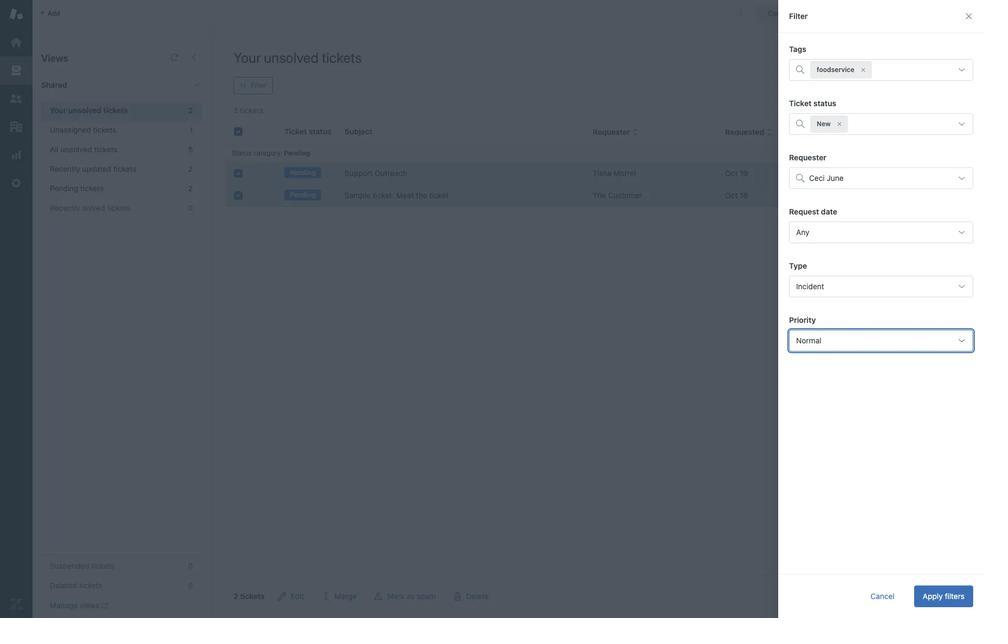 Task type: locate. For each thing, give the bounding box(es) containing it.
1 vertical spatial priority
[[789, 315, 816, 325]]

requester inside filter dialog
[[789, 153, 827, 162]]

pending
[[284, 149, 310, 157], [290, 169, 316, 177], [50, 184, 78, 193], [290, 191, 316, 199]]

updated
[[82, 164, 111, 173]]

1 vertical spatial 0
[[188, 561, 193, 570]]

filter
[[789, 11, 808, 21], [251, 81, 266, 89]]

2 0 from the top
[[188, 561, 193, 570]]

requester
[[593, 127, 630, 137], [789, 153, 827, 162]]

support outreach
[[345, 168, 407, 178]]

2 cancel from the left
[[930, 592, 954, 601]]

admin image
[[9, 176, 23, 190]]

support
[[345, 168, 373, 178]]

0 vertical spatial recently
[[50, 164, 80, 173]]

0 for suspended tickets
[[188, 561, 193, 570]]

ticket
[[429, 191, 449, 200]]

mark as spam button
[[366, 586, 445, 607]]

type up incident on the top right of page
[[789, 261, 807, 270]]

support outreach link
[[345, 168, 407, 179]]

0 vertical spatial 0
[[188, 203, 193, 212]]

requester up the tisha morrel at the right
[[593, 127, 630, 137]]

row containing sample ticket: meet the ticket
[[225, 184, 976, 207]]

foodservice
[[817, 66, 855, 74]]

priority button
[[880, 127, 916, 137]]

refresh views pane image
[[170, 53, 179, 62]]

0 vertical spatial filter
[[789, 11, 808, 21]]

filters
[[945, 592, 965, 601]]

recently for recently updated tickets
[[50, 164, 80, 173]]

1 0 from the top
[[188, 203, 193, 212]]

0 horizontal spatial your unsolved tickets
[[50, 106, 128, 115]]

(opens in a new tab) image
[[99, 603, 108, 609]]

1
[[189, 125, 193, 134]]

1 horizontal spatial cancel
[[930, 592, 954, 601]]

your unsolved tickets up the unassigned tickets
[[50, 106, 128, 115]]

5
[[188, 145, 193, 154]]

recently
[[50, 164, 80, 173], [50, 203, 80, 212]]

category:
[[253, 149, 282, 157]]

0 horizontal spatial cancel button
[[862, 586, 904, 607]]

2 inside 'region'
[[233, 592, 238, 601]]

2 row from the top
[[225, 184, 976, 207]]

low
[[880, 168, 894, 178]]

priority
[[880, 127, 907, 137], [789, 315, 816, 325]]

oct 18
[[725, 191, 748, 200]]

ceci
[[809, 173, 825, 183]]

the
[[593, 191, 606, 200]]

filter button
[[233, 77, 273, 94]]

2 vertical spatial 0
[[188, 581, 193, 590]]

ticket status
[[789, 99, 837, 108]]

cancel inside the now showing 2 tickets 'region'
[[930, 592, 954, 601]]

type inside filter dialog
[[789, 261, 807, 270]]

recently solved tickets
[[50, 203, 130, 212]]

status
[[232, 149, 252, 157]]

0 horizontal spatial cancel
[[871, 592, 895, 601]]

unsolved up filter button
[[264, 49, 319, 66]]

1 horizontal spatial cancel button
[[921, 586, 963, 607]]

morrel
[[614, 168, 636, 178]]

1 horizontal spatial requester
[[789, 153, 827, 162]]

2
[[188, 106, 193, 115], [188, 164, 193, 173], [188, 184, 193, 193], [233, 592, 238, 601]]

cancel for second cancel button from the left
[[930, 592, 954, 601]]

2 for your unsolved tickets
[[188, 106, 193, 115]]

type inside button
[[786, 127, 804, 137]]

1 vertical spatial filter
[[251, 81, 266, 89]]

solved
[[82, 203, 105, 212]]

requester element
[[789, 167, 974, 189]]

merge
[[335, 592, 357, 601]]

question
[[786, 168, 818, 178]]

priority up low
[[880, 127, 907, 137]]

0 horizontal spatial filter
[[251, 81, 266, 89]]

ticket
[[789, 99, 812, 108]]

all
[[50, 145, 59, 154]]

1 vertical spatial requester
[[789, 153, 827, 162]]

spam
[[417, 592, 436, 601]]

collapse views pane image
[[190, 53, 198, 62]]

normal
[[796, 336, 822, 345]]

apply
[[923, 592, 943, 601]]

sample ticket: meet the ticket
[[345, 191, 449, 200]]

views
[[80, 601, 99, 610]]

type
[[786, 127, 804, 137], [789, 261, 807, 270]]

get started image
[[9, 35, 23, 49]]

3 0 from the top
[[188, 581, 193, 590]]

row down tisha
[[225, 184, 976, 207]]

0 vertical spatial oct
[[725, 168, 738, 178]]

delete
[[466, 592, 489, 601]]

1 vertical spatial unsolved
[[68, 106, 101, 115]]

your
[[233, 49, 261, 66], [50, 106, 66, 115]]

0 horizontal spatial priority
[[789, 315, 816, 325]]

1 cancel button from the left
[[862, 586, 904, 607]]

type down ticket
[[786, 127, 804, 137]]

1 cancel from the left
[[871, 592, 895, 601]]

row
[[225, 162, 976, 184], [225, 184, 976, 207]]

oct left 19
[[725, 168, 738, 178]]

priority up normal at the bottom right of page
[[789, 315, 816, 325]]

0
[[188, 203, 193, 212], [188, 561, 193, 570], [188, 581, 193, 590]]

row containing support outreach
[[225, 162, 976, 184]]

unsolved for 5
[[61, 145, 92, 154]]

mark
[[387, 592, 405, 601]]

1 row from the top
[[225, 162, 976, 184]]

1 vertical spatial type
[[789, 261, 807, 270]]

unsolved down unassigned
[[61, 145, 92, 154]]

foodservice option
[[810, 61, 872, 79]]

cancel button
[[862, 586, 904, 607], [921, 586, 963, 607]]

zendesk image
[[9, 597, 23, 611]]

0 vertical spatial priority
[[880, 127, 907, 137]]

1 recently from the top
[[50, 164, 80, 173]]

edit button
[[269, 586, 313, 607]]

your up filter button
[[233, 49, 261, 66]]

unsolved up the unassigned tickets
[[68, 106, 101, 115]]

1 vertical spatial your
[[50, 106, 66, 115]]

recently updated tickets
[[50, 164, 137, 173]]

oct for oct 18
[[725, 191, 738, 200]]

your up unassigned
[[50, 106, 66, 115]]

2 for pending tickets
[[188, 184, 193, 193]]

merge button
[[313, 586, 366, 607]]

1 horizontal spatial filter
[[789, 11, 808, 21]]

june
[[827, 173, 844, 183]]

zendesk support image
[[9, 7, 23, 21]]

sample ticket: meet the ticket link
[[345, 190, 449, 201]]

1 horizontal spatial your unsolved tickets
[[233, 49, 362, 66]]

1 vertical spatial recently
[[50, 203, 80, 212]]

0 vertical spatial type
[[786, 127, 804, 137]]

recently down pending tickets
[[50, 203, 80, 212]]

priority inside button
[[880, 127, 907, 137]]

0 horizontal spatial your
[[50, 106, 66, 115]]

shared heading
[[33, 69, 211, 101]]

2 oct from the top
[[725, 191, 738, 200]]

0 vertical spatial your
[[233, 49, 261, 66]]

2 vertical spatial unsolved
[[61, 145, 92, 154]]

suspended tickets
[[50, 561, 115, 570]]

subject
[[345, 127, 373, 136]]

0 horizontal spatial requester
[[593, 127, 630, 137]]

customer
[[608, 191, 642, 200]]

your unsolved tickets up filter button
[[233, 49, 362, 66]]

oct left 18
[[725, 191, 738, 200]]

requester up question
[[789, 153, 827, 162]]

recently down the all
[[50, 164, 80, 173]]

1 horizontal spatial priority
[[880, 127, 907, 137]]

2 recently from the top
[[50, 203, 80, 212]]

1 oct from the top
[[725, 168, 738, 178]]

tickets
[[322, 49, 362, 66], [103, 106, 128, 115], [93, 125, 116, 134], [94, 145, 117, 154], [113, 164, 137, 173], [80, 184, 104, 193], [107, 203, 130, 212], [91, 561, 115, 570], [79, 581, 102, 590], [240, 592, 265, 601]]

oct 19
[[725, 168, 748, 178]]

row up "the"
[[225, 162, 976, 184]]

oct
[[725, 168, 738, 178], [725, 191, 738, 200]]

18
[[740, 191, 748, 200]]

0 vertical spatial requester
[[593, 127, 630, 137]]

unsolved
[[264, 49, 319, 66], [68, 106, 101, 115], [61, 145, 92, 154]]

cancel
[[871, 592, 895, 601], [930, 592, 954, 601]]

cancel inside filter dialog
[[871, 592, 895, 601]]

1 vertical spatial oct
[[725, 191, 738, 200]]

as
[[407, 592, 415, 601]]

shared button
[[33, 69, 182, 101]]

your unsolved tickets
[[233, 49, 362, 66], [50, 106, 128, 115]]

the
[[416, 191, 427, 200]]

oct for oct 19
[[725, 168, 738, 178]]

requested
[[725, 127, 764, 137]]



Task type: describe. For each thing, give the bounding box(es) containing it.
edit
[[291, 592, 304, 601]]

0 vertical spatial your unsolved tickets
[[233, 49, 362, 66]]

recently for recently solved tickets
[[50, 203, 80, 212]]

reporting image
[[9, 148, 23, 162]]

1 horizontal spatial your
[[233, 49, 261, 66]]

any
[[796, 228, 810, 237]]

incident
[[796, 282, 824, 291]]

deleted
[[50, 581, 77, 590]]

requester inside button
[[593, 127, 630, 137]]

sample
[[345, 191, 371, 200]]

2 for recently updated tickets
[[188, 164, 193, 173]]

requested button
[[725, 127, 773, 137]]

ticket status element
[[789, 113, 974, 135]]

priority inside filter dialog
[[789, 315, 816, 325]]

0 vertical spatial unsolved
[[264, 49, 319, 66]]

cancel for second cancel button from right
[[871, 592, 895, 601]]

tags
[[789, 44, 807, 54]]

unsolved for 2
[[68, 106, 101, 115]]

Normal field
[[789, 330, 974, 352]]

ticket:
[[373, 191, 394, 200]]

unassigned
[[50, 125, 91, 134]]

manage views link
[[50, 601, 108, 611]]

new
[[817, 120, 831, 128]]

delete button
[[445, 586, 498, 607]]

new option
[[810, 115, 848, 133]]

status category: pending
[[232, 149, 310, 157]]

apply filters button
[[914, 586, 974, 607]]

remove image
[[836, 121, 843, 127]]

conversations
[[768, 9, 812, 17]]

status
[[814, 99, 837, 108]]

outreach
[[375, 168, 407, 178]]

2 cancel button from the left
[[921, 586, 963, 607]]

19
[[740, 168, 748, 178]]

views image
[[9, 63, 23, 77]]

meet
[[396, 191, 414, 200]]

tickets inside the now showing 2 tickets 'region'
[[240, 592, 265, 601]]

filter dialog
[[778, 0, 984, 618]]

filter inside dialog
[[789, 11, 808, 21]]

request
[[789, 207, 819, 216]]

main element
[[0, 0, 33, 618]]

Any field
[[789, 222, 974, 243]]

suspended
[[50, 561, 89, 570]]

filter inside button
[[251, 81, 266, 89]]

apply filters
[[923, 592, 965, 601]]

date
[[821, 207, 838, 216]]

ceci june
[[809, 173, 844, 183]]

pending tickets
[[50, 184, 104, 193]]

tisha morrel
[[593, 168, 636, 178]]

mark as spam
[[387, 592, 436, 601]]

tags element
[[789, 59, 974, 81]]

type button
[[786, 127, 813, 137]]

organizations image
[[9, 120, 23, 134]]

remove image
[[860, 67, 867, 73]]

deleted tickets
[[50, 581, 102, 590]]

conversations button
[[756, 5, 836, 22]]

the customer
[[593, 191, 642, 200]]

request date
[[789, 207, 838, 216]]

requester button
[[593, 127, 639, 137]]

Incident field
[[789, 276, 974, 297]]

unassigned tickets
[[50, 125, 116, 134]]

1 vertical spatial your unsolved tickets
[[50, 106, 128, 115]]

close drawer image
[[965, 12, 974, 21]]

manage
[[50, 601, 78, 610]]

now showing 2 tickets region
[[212, 116, 984, 618]]

2 tickets
[[233, 592, 265, 601]]

manage views
[[50, 601, 99, 610]]

0 for deleted tickets
[[188, 581, 193, 590]]

shared
[[41, 80, 67, 89]]

customers image
[[9, 92, 23, 106]]

views
[[41, 53, 68, 64]]

tisha
[[593, 168, 612, 178]]

all unsolved tickets
[[50, 145, 117, 154]]

0 for recently solved tickets
[[188, 203, 193, 212]]



Task type: vqa. For each thing, say whether or not it's contained in the screenshot.
Close image
no



